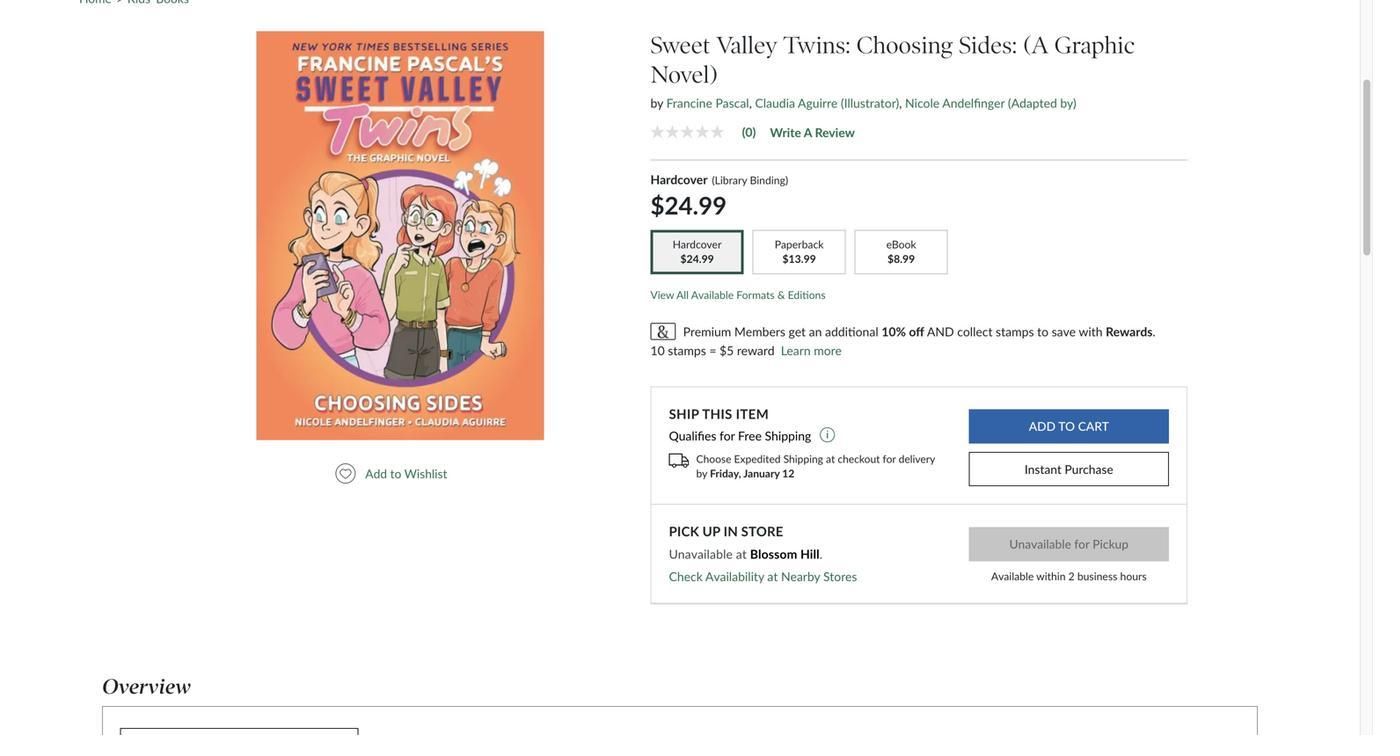 Task type: describe. For each thing, give the bounding box(es) containing it.
$24.99
[[651, 191, 727, 220]]

learn
[[781, 343, 811, 358]]

paperback
[[775, 238, 824, 251]]

(0)
[[742, 125, 756, 140]]

this
[[702, 406, 733, 422]]

$13.99
[[783, 253, 816, 265]]

off
[[909, 324, 925, 339]]

free
[[738, 428, 762, 443]]

. inside premium members get an additional 10% off and collect stamps to save with rewards . 10 stamps = $5 reward learn more
[[1153, 324, 1156, 339]]

paperback $13.99
[[775, 238, 824, 265]]

qualifies
[[669, 428, 717, 443]]

0 horizontal spatial stamps
[[668, 343, 706, 358]]

claudia aguirre (illustrator) link
[[755, 95, 899, 110]]

view all available formats & editions
[[651, 289, 826, 301]]

rewards
[[1106, 324, 1153, 339]]

hardcover (library binding) $24.99
[[651, 172, 788, 220]]

business hours
[[1078, 570, 1147, 583]]

save
[[1052, 324, 1076, 339]]

instant
[[1025, 462, 1062, 477]]

an
[[809, 324, 822, 339]]

view
[[651, 289, 674, 301]]

collect
[[958, 324, 993, 339]]

. inside pick up in store unavailable at blossom hill . check availability at nearby stores
[[820, 547, 823, 562]]

nicole andelfinger (adapted by) link
[[905, 95, 1077, 110]]

1 , from the left
[[749, 95, 752, 110]]

aguirre
[[798, 95, 838, 110]]

up
[[703, 524, 721, 540]]

nearby stores
[[781, 569, 857, 584]]

in
[[724, 524, 738, 540]]

shipping inside ship this item qualifies for free shipping
[[765, 428, 812, 443]]

get
[[789, 324, 806, 339]]

premium members get an additional 10% off and collect stamps to save with rewards . 10 stamps = $5 reward learn more
[[651, 324, 1156, 358]]

hill
[[801, 547, 820, 562]]

pick up in store unavailable at blossom hill . check availability at nearby stores
[[669, 524, 857, 584]]

choose
[[696, 453, 732, 466]]

item
[[736, 406, 769, 422]]

$8.99
[[888, 253, 915, 265]]

add
[[365, 467, 387, 481]]

and
[[927, 324, 954, 339]]

0 vertical spatial stamps
[[996, 324, 1034, 339]]

write a review button
[[770, 125, 855, 140]]

add to wishlist
[[365, 467, 447, 481]]

availability
[[706, 569, 764, 584]]

instant purchase
[[1025, 462, 1114, 477]]

2 , from the left
[[899, 95, 902, 110]]

members
[[735, 324, 786, 339]]

graphic
[[1055, 31, 1136, 59]]

&
[[778, 289, 785, 301]]

twins:
[[784, 31, 851, 59]]

additional
[[825, 324, 879, 339]]

choosing
[[857, 31, 953, 59]]

learn more link
[[781, 341, 842, 361]]

(0) button
[[651, 125, 770, 140]]

2
[[1069, 570, 1075, 583]]

andelfinger
[[943, 95, 1005, 110]]

write a review
[[770, 125, 855, 140]]

ebook
[[887, 238, 916, 251]]

reward
[[737, 343, 775, 358]]

hardcover
[[651, 172, 708, 187]]

by inside the sweet valley twins: choosing sides: (a graphic novel) by francine pascal , claudia aguirre (illustrator) , nicole andelfinger (adapted by)
[[651, 95, 663, 110]]

$5
[[720, 343, 734, 358]]

available within 2 business hours
[[991, 570, 1147, 583]]

check
[[669, 569, 703, 584]]

=
[[709, 343, 717, 358]]

(library
[[712, 174, 747, 187]]

pick
[[669, 524, 699, 540]]



Task type: locate. For each thing, give the bounding box(es) containing it.
at down the blossom on the bottom right of the page
[[768, 569, 778, 584]]

purchase
[[1065, 462, 1114, 477]]

available
[[691, 289, 734, 301], [991, 570, 1034, 583]]

to left save
[[1037, 324, 1049, 339]]

0 horizontal spatial by
[[651, 95, 663, 110]]

with
[[1079, 324, 1103, 339]]

0 horizontal spatial for
[[720, 428, 735, 443]]

0 vertical spatial to
[[1037, 324, 1049, 339]]

check availability at nearby stores link
[[669, 569, 857, 585]]

1 horizontal spatial by
[[696, 467, 707, 480]]

0 horizontal spatial to
[[390, 467, 402, 481]]

by down choose
[[696, 467, 707, 480]]

1 vertical spatial .
[[820, 547, 823, 562]]

1 horizontal spatial stamps
[[996, 324, 1034, 339]]

write
[[770, 125, 801, 140]]

(a
[[1023, 31, 1049, 59]]

1 horizontal spatial .
[[1153, 324, 1156, 339]]

pascal
[[716, 95, 749, 110]]

review
[[815, 125, 855, 140]]

novel)
[[651, 60, 718, 89]]

10%
[[882, 324, 906, 339]]

francine
[[667, 95, 713, 110]]

0 vertical spatial for
[[720, 428, 735, 443]]

available left within
[[991, 570, 1034, 583]]

valley
[[717, 31, 778, 59]]

unavailable
[[669, 547, 733, 562]]

premium
[[683, 324, 731, 339]]

0 horizontal spatial .
[[820, 547, 823, 562]]

0 vertical spatial shipping
[[765, 428, 812, 443]]

francine pascal link
[[667, 95, 749, 110]]

0 horizontal spatial available
[[691, 289, 734, 301]]

sides:
[[959, 31, 1017, 59]]

at inside choose expedited shipping at checkout for delivery by
[[826, 453, 835, 466]]

to inside premium members get an additional 10% off and collect stamps to save with rewards . 10 stamps = $5 reward learn more
[[1037, 324, 1049, 339]]

overview
[[102, 674, 191, 700]]

(adapted
[[1008, 95, 1057, 110]]

by)
[[1061, 95, 1077, 110]]

10
[[651, 343, 665, 358]]

. right with
[[1153, 324, 1156, 339]]

friday, january 12
[[710, 467, 795, 480]]

shipping inside choose expedited shipping at checkout for delivery by
[[784, 453, 823, 466]]

nicole
[[905, 95, 940, 110]]

instant purchase button
[[969, 452, 1169, 487]]

1 horizontal spatial available
[[991, 570, 1034, 583]]

view all available formats & editions link
[[651, 289, 826, 301]]

choose expedited shipping at checkout for delivery by
[[696, 453, 935, 480]]

within
[[1037, 570, 1066, 583]]

formats
[[737, 289, 775, 301]]

stamps right collect
[[996, 324, 1034, 339]]

for inside ship this item qualifies for free shipping
[[720, 428, 735, 443]]

, left nicole
[[899, 95, 902, 110]]

ship
[[669, 406, 699, 422]]

sweet
[[651, 31, 711, 59]]

1 horizontal spatial at
[[768, 569, 778, 584]]

editions
[[788, 289, 826, 301]]

12
[[782, 467, 795, 480]]

1 vertical spatial stamps
[[668, 343, 706, 358]]

available right the all
[[691, 289, 734, 301]]

blossom
[[750, 547, 798, 562]]

wishlist
[[404, 467, 447, 481]]

store
[[741, 524, 784, 540]]

a
[[804, 125, 812, 140]]

at left the 'checkout'
[[826, 453, 835, 466]]

, left claudia
[[749, 95, 752, 110]]

2 vertical spatial at
[[768, 569, 778, 584]]

0 horizontal spatial at
[[736, 547, 747, 562]]

0 vertical spatial by
[[651, 95, 663, 110]]

for left delivery
[[883, 453, 896, 466]]

1 vertical spatial for
[[883, 453, 896, 466]]

checkout
[[838, 453, 880, 466]]

2 horizontal spatial at
[[826, 453, 835, 466]]

claudia
[[755, 95, 795, 110]]

ebook $8.99
[[887, 238, 916, 265]]

for inside choose expedited shipping at checkout for delivery by
[[883, 453, 896, 466]]

stamps left the =
[[668, 343, 706, 358]]

0 vertical spatial at
[[826, 453, 835, 466]]

1 vertical spatial by
[[696, 467, 707, 480]]

list box
[[182, 22, 626, 450]]

for
[[720, 428, 735, 443], [883, 453, 896, 466]]

sweet valley twins: choosing sides: (a graphic novel) image
[[257, 31, 544, 440]]

,
[[749, 95, 752, 110], [899, 95, 902, 110]]

ship this item qualifies for free shipping
[[669, 406, 815, 443]]

1 vertical spatial shipping
[[784, 453, 823, 466]]

january
[[744, 467, 780, 480]]

for left the 'free'
[[720, 428, 735, 443]]

1 vertical spatial at
[[736, 547, 747, 562]]

1 horizontal spatial to
[[1037, 324, 1049, 339]]

1 vertical spatial available
[[991, 570, 1034, 583]]

stamps
[[996, 324, 1034, 339], [668, 343, 706, 358]]

0 horizontal spatial ,
[[749, 95, 752, 110]]

by left francine
[[651, 95, 663, 110]]

None submit
[[969, 410, 1169, 444], [969, 527, 1169, 562], [969, 410, 1169, 444], [969, 527, 1169, 562]]

(illustrator)
[[841, 95, 899, 110]]

1 horizontal spatial ,
[[899, 95, 902, 110]]

sweet valley twins: choosing sides: (a graphic novel) by francine pascal , claudia aguirre (illustrator) , nicole andelfinger (adapted by)
[[651, 31, 1136, 110]]

delivery
[[899, 453, 935, 466]]

to right add
[[390, 467, 402, 481]]

at up the availability
[[736, 547, 747, 562]]

0 vertical spatial available
[[691, 289, 734, 301]]

. up nearby stores
[[820, 547, 823, 562]]

add to wishlist link
[[335, 464, 455, 484]]

all
[[677, 289, 689, 301]]

friday,
[[710, 467, 741, 480]]

binding)
[[750, 174, 788, 187]]

by inside choose expedited shipping at checkout for delivery by
[[696, 467, 707, 480]]

more
[[814, 343, 842, 358]]

1 vertical spatial to
[[390, 467, 402, 481]]

1 horizontal spatial for
[[883, 453, 896, 466]]

expedited
[[734, 453, 781, 466]]

0 vertical spatial .
[[1153, 324, 1156, 339]]



Task type: vqa. For each thing, say whether or not it's contained in the screenshot.
(0) popup button
yes



